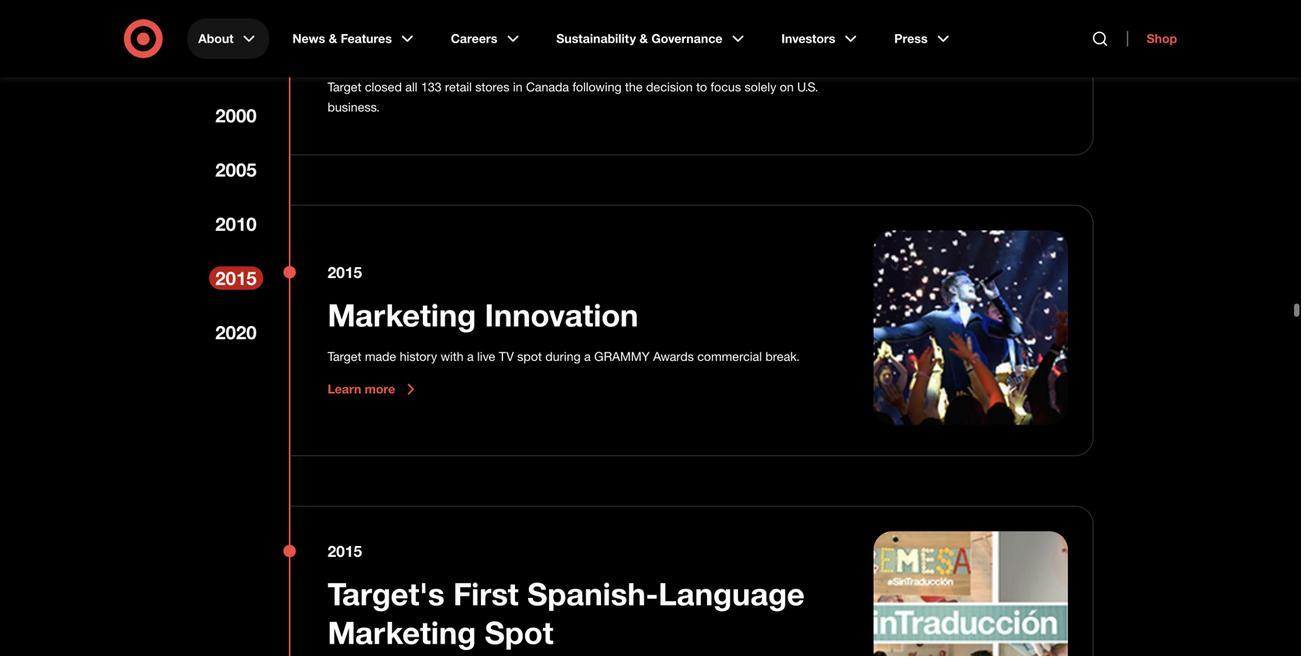 Task type: describe. For each thing, give the bounding box(es) containing it.
marketing innovation
[[328, 296, 638, 334]]

spanish-
[[527, 575, 658, 613]]

marketing innovation button
[[328, 296, 638, 334]]

all
[[405, 79, 417, 94]]

a person holding a microphone in front of a crowd of people image
[[874, 230, 1068, 425]]

marketing inside button
[[328, 296, 476, 334]]

shop link
[[1127, 31, 1177, 46]]

spot
[[517, 349, 542, 364]]

innovation
[[485, 296, 638, 334]]

target's
[[328, 575, 445, 613]]

closure of canada operations
[[328, 26, 773, 64]]

tv
[[499, 349, 514, 364]]

operations
[[610, 26, 773, 64]]

shop
[[1147, 31, 1177, 46]]

features
[[341, 31, 392, 46]]

2005
[[215, 158, 257, 181]]

2005 link
[[209, 158, 263, 181]]

target closed all 133 retail stores in canada following the decision to focus solely on u.s. business.
[[328, 79, 818, 115]]

target made history with a live tv spot during a grammy awards commercial break.
[[328, 349, 803, 364]]

on
[[780, 79, 794, 94]]

sustainability & governance
[[556, 31, 723, 46]]

of
[[450, 26, 480, 64]]

awards
[[653, 349, 694, 364]]

learn more
[[328, 382, 395, 397]]

learn more button
[[328, 380, 420, 399]]

2 a from the left
[[584, 349, 591, 364]]

press
[[894, 31, 928, 46]]

sustainability
[[556, 31, 636, 46]]

following
[[573, 79, 622, 94]]

2020 link
[[209, 321, 263, 344]]

& for features
[[329, 31, 337, 46]]

stores
[[475, 79, 510, 94]]

press link
[[883, 19, 963, 59]]

closed
[[365, 79, 402, 94]]

governance
[[651, 31, 723, 46]]

u.s.
[[797, 79, 818, 94]]

0 vertical spatial canada
[[488, 26, 601, 64]]

news & features link
[[282, 19, 428, 59]]

marketing inside target's first spanish-language marketing spot
[[328, 613, 476, 651]]

canada inside 'target closed all 133 retail stores in canada following the decision to focus solely on u.s. business.'
[[526, 79, 569, 94]]

during
[[545, 349, 581, 364]]

sustainability & governance link
[[546, 19, 758, 59]]

live
[[477, 349, 495, 364]]

careers
[[451, 31, 497, 46]]

made
[[365, 349, 396, 364]]



Task type: locate. For each thing, give the bounding box(es) containing it.
2015 link
[[209, 266, 263, 290]]

0 horizontal spatial &
[[329, 31, 337, 46]]

canada up in
[[488, 26, 601, 64]]

1 & from the left
[[329, 31, 337, 46]]

about
[[198, 31, 234, 46]]

target inside 'target closed all 133 retail stores in canada following the decision to focus solely on u.s. business.'
[[328, 79, 361, 94]]

2 & from the left
[[640, 31, 648, 46]]

commercial
[[697, 349, 762, 364]]

more
[[365, 382, 395, 397]]

language
[[658, 575, 805, 613]]

marketing up "history"
[[328, 296, 476, 334]]

a right during at the bottom of the page
[[584, 349, 591, 364]]

& inside sustainability & governance link
[[640, 31, 648, 46]]

about link
[[187, 19, 269, 59]]

0 vertical spatial marketing
[[328, 296, 476, 334]]

target for target made history with a live tv spot during a grammy awards commercial break.
[[328, 349, 361, 364]]

& left 'governance'
[[640, 31, 648, 46]]

2010
[[215, 213, 257, 235]]

investors link
[[771, 19, 871, 59]]

investors
[[781, 31, 835, 46]]

2 target from the top
[[328, 349, 361, 364]]

first
[[453, 575, 519, 613]]

2000
[[215, 104, 257, 127]]

news & features
[[292, 31, 392, 46]]

break.
[[765, 349, 800, 364]]

decision
[[646, 79, 693, 94]]

target up learn
[[328, 349, 361, 364]]

to
[[696, 79, 707, 94]]

marketing
[[328, 296, 476, 334], [328, 613, 476, 651]]

& for governance
[[640, 31, 648, 46]]

target for target closed all 133 retail stores in canada following the decision to focus solely on u.s. business.
[[328, 79, 361, 94]]

spot
[[485, 613, 554, 651]]

& right news
[[329, 31, 337, 46]]

a
[[467, 349, 474, 364], [584, 349, 591, 364]]

1 marketing from the top
[[328, 296, 476, 334]]

business.
[[328, 100, 380, 115]]

2000 link
[[209, 104, 263, 127]]

target up business.
[[328, 79, 361, 94]]

news
[[292, 31, 325, 46]]

2 marketing from the top
[[328, 613, 476, 651]]

canada right in
[[526, 79, 569, 94]]

0 horizontal spatial a
[[467, 349, 474, 364]]

& inside news & features link
[[329, 31, 337, 46]]

retail
[[445, 79, 472, 94]]

1 a from the left
[[467, 349, 474, 364]]

2010 link
[[209, 212, 263, 235]]

grammy
[[594, 349, 650, 364]]

1 vertical spatial marketing
[[328, 613, 476, 651]]

in
[[513, 79, 523, 94]]

0 vertical spatial target
[[328, 79, 361, 94]]

&
[[329, 31, 337, 46], [640, 31, 648, 46]]

with
[[441, 349, 464, 364]]

133
[[421, 79, 442, 94]]

target's first spanish-language marketing spot
[[328, 575, 805, 651]]

1 horizontal spatial &
[[640, 31, 648, 46]]

the
[[625, 79, 643, 94]]

learn
[[328, 382, 361, 397]]

1 vertical spatial canada
[[526, 79, 569, 94]]

2015
[[328, 263, 362, 282], [215, 267, 257, 289], [328, 542, 362, 560]]

1 vertical spatial target
[[328, 349, 361, 364]]

careers link
[[440, 19, 533, 59]]

a person and a child in a classroom image
[[874, 531, 1068, 656]]

solely
[[745, 79, 776, 94]]

a left live
[[467, 349, 474, 364]]

marketing down target's
[[328, 613, 476, 651]]

history
[[400, 349, 437, 364]]

closure
[[328, 26, 442, 64]]

canada
[[488, 26, 601, 64], [526, 79, 569, 94]]

1 horizontal spatial a
[[584, 349, 591, 364]]

focus
[[711, 79, 741, 94]]

1 target from the top
[[328, 79, 361, 94]]

target
[[328, 79, 361, 94], [328, 349, 361, 364]]

2020
[[215, 321, 257, 343]]



Task type: vqa. For each thing, say whether or not it's contained in the screenshot.
November 10, 2023
no



